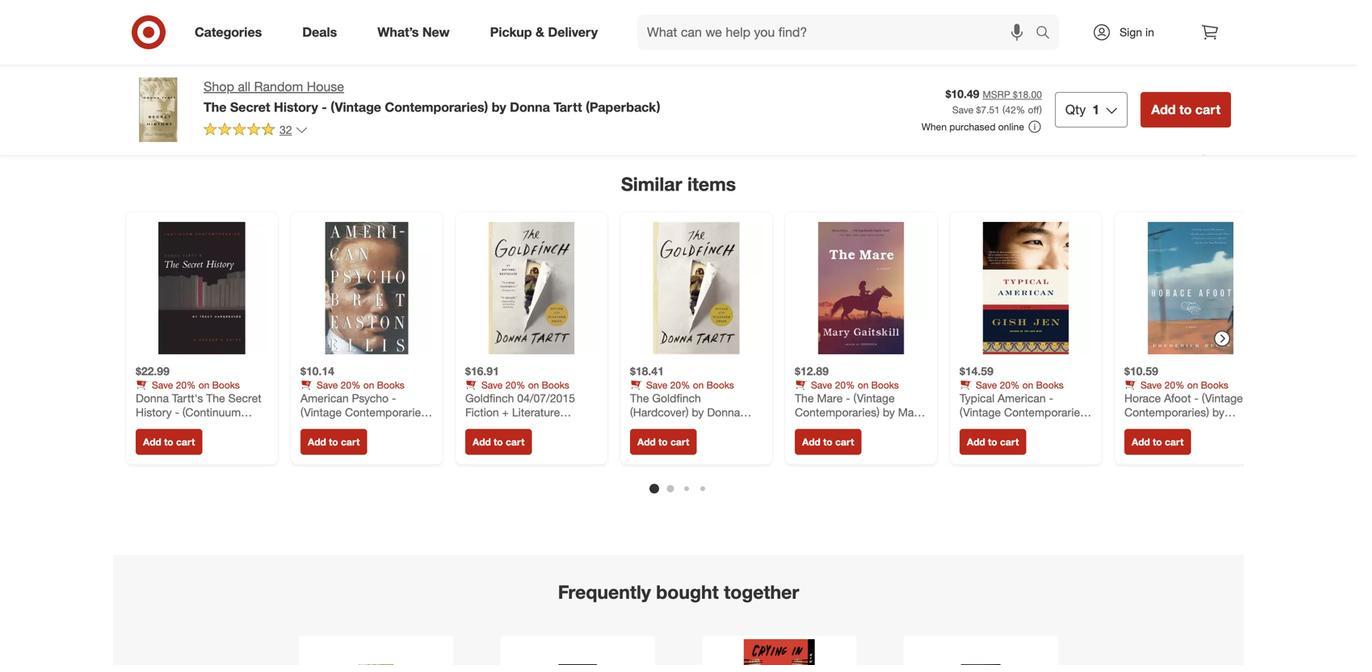Task type: describe. For each thing, give the bounding box(es) containing it.
similar
[[621, 173, 683, 196]]

cart for $22.99
[[176, 436, 195, 448]]

by inside the mare - (vintage contemporaries) by  mary gaitskill (paperback)
[[883, 406, 895, 420]]

on for $16.91
[[528, 379, 539, 391]]

deals
[[302, 24, 337, 40]]

42
[[1006, 104, 1017, 116]]

frequently bought together
[[558, 581, 800, 604]]

$10.49 msrp $18.00 save $ 7.51 ( 42 % off )
[[946, 87, 1042, 116]]

to for $12.89
[[824, 436, 833, 448]]

on for $18.41
[[693, 379, 704, 391]]

add to cart button for $10.59
[[1125, 429, 1192, 455]]

20% for $14.59
[[1000, 379, 1020, 391]]

save for $10.59
[[1141, 379, 1162, 391]]

together
[[724, 581, 800, 604]]

jen
[[1002, 420, 1020, 434]]

add to cart button for $18.41
[[630, 429, 697, 455]]

on for $10.59
[[1188, 379, 1199, 391]]

$16.91
[[466, 364, 499, 378]]

pickup & delivery link
[[477, 15, 618, 50]]

donna inside the goldfinch (hardcover) by donna tartt
[[707, 406, 741, 420]]

save 20% on books for $12.89
[[811, 379, 899, 391]]

the for $12.89
[[795, 391, 814, 406]]

sponsored
[[1197, 144, 1245, 156]]

$10.59
[[1125, 364, 1159, 378]]

add to cart for $16.91
[[473, 436, 525, 448]]

add to cart for $10.14
[[308, 436, 360, 448]]

cart for $10.14
[[341, 436, 360, 448]]

add to cart for $22.99
[[143, 436, 195, 448]]

new
[[423, 24, 450, 40]]

gish
[[975, 420, 998, 434]]

add to cart button for $16.91
[[466, 429, 532, 455]]

bought
[[656, 581, 719, 604]]

the goldfinch (hardcover) by donna tartt image
[[630, 222, 763, 355]]

shop all random house the secret history - (vintage contemporaries) by donna tartt (paperback)
[[204, 79, 661, 115]]

books for $14.59
[[1037, 379, 1064, 391]]

books for $18.41
[[707, 379, 734, 391]]

random
[[254, 79, 303, 95]]

add for $22.99
[[143, 436, 161, 448]]

all
[[238, 79, 251, 95]]

donna tartt's the secret history - (continuum contemporaries) by  tracy hargreaves (paperback) image
[[136, 222, 268, 355]]

(paperback) for $14.59
[[1023, 420, 1084, 434]]

save for $16.91
[[482, 379, 503, 391]]

by inside typical american - (vintage contemporaries) by  gish jen (paperback)
[[960, 420, 972, 434]]

qty 1
[[1066, 102, 1100, 118]]

(vintage for $12.89
[[854, 391, 895, 406]]

save inside $10.49 msrp $18.00 save $ 7.51 ( 42 % off )
[[953, 104, 974, 116]]

purchased
[[950, 121, 996, 133]]

20% for $10.59
[[1165, 379, 1185, 391]]

1
[[1093, 102, 1100, 118]]

save for $22.99
[[152, 379, 173, 391]]

in
[[1146, 25, 1155, 39]]

deals link
[[289, 15, 357, 50]]

on for $10.14
[[363, 379, 374, 391]]

american psycho - (vintage contemporaries) by bret easton ellis (paperback) image
[[301, 222, 433, 355]]

on for $14.59
[[1023, 379, 1034, 391]]

frequently
[[558, 581, 651, 604]]

house
[[307, 79, 344, 95]]

save 20% on books for $10.14
[[317, 379, 405, 391]]

pickup & delivery
[[490, 24, 598, 40]]

goldfinch 04/07/2015 fiction + literature genres - by donna tartt ( paperback ) image
[[466, 222, 598, 355]]

qty
[[1066, 102, 1086, 118]]

$18.00
[[1013, 89, 1042, 101]]

sign in
[[1120, 25, 1155, 39]]

donna inside shop all random house the secret history - (vintage contemporaries) by donna tartt (paperback)
[[510, 99, 550, 115]]

cart for $10.59
[[1165, 436, 1184, 448]]

typical
[[960, 391, 995, 406]]

off
[[1028, 104, 1040, 116]]

when purchased online
[[922, 121, 1025, 133]]

%
[[1017, 104, 1026, 116]]

add to cart for $18.41
[[638, 436, 690, 448]]

categories
[[195, 24, 262, 40]]

add to cart up sponsored
[[1152, 102, 1221, 118]]

to for $14.59
[[988, 436, 998, 448]]

(vintage for $14.59
[[960, 406, 1001, 420]]

to for $18.41
[[659, 436, 668, 448]]

add for $14.59
[[967, 436, 986, 448]]

- for $12.89
[[846, 391, 851, 406]]

books for $12.89
[[872, 379, 899, 391]]

goldfinch
[[653, 391, 701, 406]]

tartt inside the goldfinch (hardcover) by donna tartt
[[630, 420, 653, 434]]

add to cart button for $14.59
[[960, 429, 1027, 455]]

&
[[536, 24, 545, 40]]

add for $10.14
[[308, 436, 326, 448]]

save for $12.89
[[811, 379, 833, 391]]

msrp
[[983, 89, 1011, 101]]

save for $18.41
[[647, 379, 668, 391]]

pickup
[[490, 24, 532, 40]]

categories link
[[181, 15, 282, 50]]

cart for $12.89
[[836, 436, 855, 448]]

save 20% on books for $16.91
[[482, 379, 570, 391]]

20% for $12.89
[[835, 379, 855, 391]]

add for $18.41
[[638, 436, 656, 448]]

add to cart button for $22.99
[[136, 429, 202, 455]]



Task type: vqa. For each thing, say whether or not it's contained in the screenshot.
THE $10.49 MSRP $18.00 SAVE $ 7.51 ( 42 % OFF )
yes



Task type: locate. For each thing, give the bounding box(es) containing it.
(paperback) inside shop all random house the secret history - (vintage contemporaries) by donna tartt (paperback)
[[586, 99, 661, 115]]

- inside typical american - (vintage contemporaries) by  gish jen (paperback)
[[1050, 391, 1054, 406]]

- inside shop all random house the secret history - (vintage contemporaries) by donna tartt (paperback)
[[322, 99, 327, 115]]

cart
[[1196, 102, 1221, 118], [176, 436, 195, 448], [341, 436, 360, 448], [506, 436, 525, 448], [671, 436, 690, 448], [836, 436, 855, 448], [1000, 436, 1019, 448], [1165, 436, 1184, 448]]

the inheritance games - by jennifer lynn barnes (paperback) image
[[927, 640, 1036, 666]]

add down gaitskill
[[803, 436, 821, 448]]

add for $10.59
[[1132, 436, 1151, 448]]

5 20% from the left
[[835, 379, 855, 391]]

books for $10.14
[[377, 379, 405, 391]]

(hardcover)
[[630, 406, 689, 420]]

$
[[977, 104, 982, 116]]

on for $12.89
[[858, 379, 869, 391]]

add down $10.14
[[308, 436, 326, 448]]

1 save 20% on books from the left
[[152, 379, 240, 391]]

online
[[999, 121, 1025, 133]]

add to cart button down "$22.99"
[[136, 429, 202, 455]]

3 books from the left
[[542, 379, 570, 391]]

5 on from the left
[[858, 379, 869, 391]]

(paperback) inside typical american - (vintage contemporaries) by  gish jen (paperback)
[[1023, 420, 1084, 434]]

1 books from the left
[[212, 379, 240, 391]]

search button
[[1029, 15, 1068, 53]]

region containing similar items
[[113, 48, 1267, 666]]

the mare - (vintage contemporaries) by  mary gaitskill (paperback) image
[[795, 222, 928, 355]]

- right mare
[[846, 391, 851, 406]]

5 save 20% on books from the left
[[811, 379, 899, 391]]

add to cart button down $16.91
[[466, 429, 532, 455]]

contemporaries) for $14.59
[[1005, 406, 1089, 420]]

0 horizontal spatial -
[[322, 99, 327, 115]]

4 20% from the left
[[671, 379, 691, 391]]

the secret history - (vintage contemporaries) by donna tartt (paperback) image
[[322, 640, 431, 666]]

cart for $18.41
[[671, 436, 690, 448]]

add to cart button down mare
[[795, 429, 862, 455]]

to for $10.14
[[329, 436, 338, 448]]

if we were villains - by  m l rio (paperback) image
[[523, 640, 633, 666]]

save down "$22.99"
[[152, 379, 173, 391]]

add to cart down gish
[[967, 436, 1019, 448]]

- inside the mare - (vintage contemporaries) by  mary gaitskill (paperback)
[[846, 391, 851, 406]]

(vintage inside typical american - (vintage contemporaries) by  gish jen (paperback)
[[960, 406, 1001, 420]]

typical american - (vintage contemporaries) by  gish jen (paperback)
[[960, 391, 1089, 434]]

(paperback) inside the mare - (vintage contemporaries) by  mary gaitskill (paperback)
[[838, 420, 899, 434]]

6 books from the left
[[1037, 379, 1064, 391]]

(paperback)
[[586, 99, 661, 115], [838, 420, 899, 434], [1023, 420, 1084, 434]]

save for $10.14
[[317, 379, 338, 391]]

by
[[492, 99, 506, 115], [692, 406, 704, 420], [883, 406, 895, 420], [960, 420, 972, 434]]

6 on from the left
[[1023, 379, 1034, 391]]

donna right goldfinch at the bottom
[[707, 406, 741, 420]]

add down $10.59
[[1132, 436, 1151, 448]]

add for $12.89
[[803, 436, 821, 448]]

1 horizontal spatial contemporaries)
[[795, 406, 880, 420]]

20% for $22.99
[[176, 379, 196, 391]]

to for $10.59
[[1153, 436, 1163, 448]]

1 horizontal spatial the
[[630, 391, 649, 406]]

4 save 20% on books from the left
[[647, 379, 734, 391]]

sign
[[1120, 25, 1143, 39]]

0 horizontal spatial donna
[[510, 99, 550, 115]]

add
[[1152, 102, 1176, 118], [143, 436, 161, 448], [308, 436, 326, 448], [473, 436, 491, 448], [638, 436, 656, 448], [803, 436, 821, 448], [967, 436, 986, 448], [1132, 436, 1151, 448]]

7 on from the left
[[1188, 379, 1199, 391]]

donna down &
[[510, 99, 550, 115]]

20% for $10.14
[[341, 379, 361, 391]]

image of the secret history - (vintage contemporaries) by donna tartt (paperback) image
[[126, 78, 191, 142]]

save down $10.59
[[1141, 379, 1162, 391]]

0 horizontal spatial tartt
[[554, 99, 582, 115]]

save down $10.14
[[317, 379, 338, 391]]

delivery
[[548, 24, 598, 40]]

add to cart button down $10.59
[[1125, 429, 1192, 455]]

contemporaries) down the new
[[385, 99, 488, 115]]

1 horizontal spatial donna
[[707, 406, 741, 420]]

typical american - (vintage contemporaries) by  gish jen (paperback) image
[[960, 222, 1093, 355]]

add to cart down $16.91
[[473, 436, 525, 448]]

add to cart down $10.14
[[308, 436, 360, 448]]

(vintage down house on the top
[[331, 99, 381, 115]]

save 20% on books down $10.59
[[1141, 379, 1229, 391]]

contemporaries) inside shop all random house the secret history - (vintage contemporaries) by donna tartt (paperback)
[[385, 99, 488, 115]]

-
[[322, 99, 327, 115], [846, 391, 851, 406], [1050, 391, 1054, 406]]

the inside the mare - (vintage contemporaries) by  mary gaitskill (paperback)
[[795, 391, 814, 406]]

20% for $18.41
[[671, 379, 691, 391]]

contemporaries) inside the mare - (vintage contemporaries) by  mary gaitskill (paperback)
[[795, 406, 880, 420]]

what's new link
[[364, 15, 470, 50]]

what's new
[[378, 24, 450, 40]]

(vintage
[[331, 99, 381, 115], [854, 391, 895, 406], [960, 406, 1001, 420]]

american
[[998, 391, 1046, 406]]

contemporaries) down "$12.89"
[[795, 406, 880, 420]]

the inside the goldfinch (hardcover) by donna tartt
[[630, 391, 649, 406]]

on for $22.99
[[199, 379, 210, 391]]

add to cart for $12.89
[[803, 436, 855, 448]]

1 horizontal spatial -
[[846, 391, 851, 406]]

contemporaries) inside typical american - (vintage contemporaries) by  gish jen (paperback)
[[1005, 406, 1089, 420]]

1 vertical spatial donna
[[707, 406, 741, 420]]

2 on from the left
[[363, 379, 374, 391]]

add to cart button down typical
[[960, 429, 1027, 455]]

6 20% from the left
[[1000, 379, 1020, 391]]

save 20% on books for $10.59
[[1141, 379, 1229, 391]]

by inside shop all random house the secret history - (vintage contemporaries) by donna tartt (paperback)
[[492, 99, 506, 115]]

to for $22.99
[[164, 436, 173, 448]]

mary
[[898, 406, 924, 420]]

2 horizontal spatial (vintage
[[960, 406, 1001, 420]]

what's
[[378, 24, 419, 40]]

$12.89
[[795, 364, 829, 378]]

shop
[[204, 79, 234, 95]]

add to cart
[[1152, 102, 1221, 118], [143, 436, 195, 448], [308, 436, 360, 448], [473, 436, 525, 448], [638, 436, 690, 448], [803, 436, 855, 448], [967, 436, 1019, 448], [1132, 436, 1184, 448]]

2 20% from the left
[[341, 379, 361, 391]]

add to cart for $14.59
[[967, 436, 1019, 448]]

save 20% on books down $10.14
[[317, 379, 405, 391]]

0 horizontal spatial (vintage
[[331, 99, 381, 115]]

tartt
[[554, 99, 582, 115], [630, 420, 653, 434]]

add to cart button
[[1141, 92, 1232, 128], [136, 429, 202, 455], [301, 429, 367, 455], [466, 429, 532, 455], [630, 429, 697, 455], [795, 429, 862, 455], [960, 429, 1027, 455], [1125, 429, 1192, 455]]

secret
[[230, 99, 270, 115]]

save 20% on books up (hardcover)
[[647, 379, 734, 391]]

0 horizontal spatial the
[[204, 99, 227, 115]]

save down $16.91
[[482, 379, 503, 391]]

1 vertical spatial tartt
[[630, 420, 653, 434]]

save 20% on books for $22.99
[[152, 379, 240, 391]]

20%
[[176, 379, 196, 391], [341, 379, 361, 391], [506, 379, 526, 391], [671, 379, 691, 391], [835, 379, 855, 391], [1000, 379, 1020, 391], [1165, 379, 1185, 391]]

the mare - (vintage contemporaries) by  mary gaitskill (paperback)
[[795, 391, 924, 434]]

add to cart for $10.59
[[1132, 436, 1184, 448]]

32
[[280, 123, 292, 137]]

2 books from the left
[[377, 379, 405, 391]]

7 books from the left
[[1201, 379, 1229, 391]]

crying in h mart - by michelle zauner (paperback) image
[[725, 640, 835, 666]]

the down the shop
[[204, 99, 227, 115]]

save down $18.41
[[647, 379, 668, 391]]

(
[[1003, 104, 1006, 116]]

to for $16.91
[[494, 436, 503, 448]]

add down (hardcover)
[[638, 436, 656, 448]]

2 horizontal spatial (paperback)
[[1023, 420, 1084, 434]]

)
[[1040, 104, 1042, 116]]

add right 1
[[1152, 102, 1176, 118]]

when
[[922, 121, 947, 133]]

save left $
[[953, 104, 974, 116]]

advertisement region
[[113, 48, 1245, 143]]

save 20% on books up "jen"
[[976, 379, 1064, 391]]

by left gish
[[960, 420, 972, 434]]

cart for $16.91
[[506, 436, 525, 448]]

gaitskill
[[795, 420, 835, 434]]

(paperback) for $12.89
[[838, 420, 899, 434]]

$14.59
[[960, 364, 994, 378]]

horace afoot - (vintage contemporaries) by  frederick reuss (paperback) image
[[1125, 222, 1258, 355]]

1 on from the left
[[199, 379, 210, 391]]

the inside shop all random house the secret history - (vintage contemporaries) by donna tartt (paperback)
[[204, 99, 227, 115]]

by down pickup
[[492, 99, 506, 115]]

similar items
[[621, 173, 736, 196]]

20% for $16.91
[[506, 379, 526, 391]]

7.51
[[982, 104, 1000, 116]]

add to cart button down (hardcover)
[[630, 429, 697, 455]]

add to cart down (hardcover)
[[638, 436, 690, 448]]

add for $16.91
[[473, 436, 491, 448]]

donna
[[510, 99, 550, 115], [707, 406, 741, 420]]

books for $10.59
[[1201, 379, 1229, 391]]

2 horizontal spatial -
[[1050, 391, 1054, 406]]

6 save 20% on books from the left
[[976, 379, 1064, 391]]

mare
[[817, 391, 843, 406]]

contemporaries) for $12.89
[[795, 406, 880, 420]]

the for $18.41
[[630, 391, 649, 406]]

4 on from the left
[[693, 379, 704, 391]]

save 20% on books for $14.59
[[976, 379, 1064, 391]]

0 vertical spatial tartt
[[554, 99, 582, 115]]

save 20% on books down "$22.99"
[[152, 379, 240, 391]]

- right american
[[1050, 391, 1054, 406]]

0 horizontal spatial (paperback)
[[586, 99, 661, 115]]

search
[[1029, 26, 1068, 42]]

to
[[1180, 102, 1192, 118], [164, 436, 173, 448], [329, 436, 338, 448], [494, 436, 503, 448], [659, 436, 668, 448], [824, 436, 833, 448], [988, 436, 998, 448], [1153, 436, 1163, 448]]

3 20% from the left
[[506, 379, 526, 391]]

tartt down goldfinch at the bottom
[[630, 420, 653, 434]]

$18.41
[[630, 364, 664, 378]]

$10.14
[[301, 364, 334, 378]]

tartt inside shop all random house the secret history - (vintage contemporaries) by donna tartt (paperback)
[[554, 99, 582, 115]]

5 books from the left
[[872, 379, 899, 391]]

add to cart button for $10.14
[[301, 429, 367, 455]]

add down gish
[[967, 436, 986, 448]]

add down $16.91
[[473, 436, 491, 448]]

2 horizontal spatial contemporaries)
[[1005, 406, 1089, 420]]

(vintage inside shop all random house the secret history - (vintage contemporaries) by donna tartt (paperback)
[[331, 99, 381, 115]]

save 20% on books down "$12.89"
[[811, 379, 899, 391]]

contemporaries) right gish
[[1005, 406, 1089, 420]]

0 horizontal spatial contemporaries)
[[385, 99, 488, 115]]

7 20% from the left
[[1165, 379, 1185, 391]]

cart for $14.59
[[1000, 436, 1019, 448]]

add to cart button for $12.89
[[795, 429, 862, 455]]

items
[[688, 173, 736, 196]]

books for $16.91
[[542, 379, 570, 391]]

the down $18.41
[[630, 391, 649, 406]]

sign in link
[[1079, 15, 1180, 50]]

add to cart down $10.59
[[1132, 436, 1184, 448]]

(vintage left "jen"
[[960, 406, 1001, 420]]

add down "$22.99"
[[143, 436, 161, 448]]

2 horizontal spatial the
[[795, 391, 814, 406]]

the
[[204, 99, 227, 115], [630, 391, 649, 406], [795, 391, 814, 406]]

tartt down delivery
[[554, 99, 582, 115]]

the left mare
[[795, 391, 814, 406]]

books
[[212, 379, 240, 391], [377, 379, 405, 391], [542, 379, 570, 391], [707, 379, 734, 391], [872, 379, 899, 391], [1037, 379, 1064, 391], [1201, 379, 1229, 391]]

add to cart down "$22.99"
[[143, 436, 195, 448]]

1 horizontal spatial (paperback)
[[838, 420, 899, 434]]

save down $14.59
[[976, 379, 998, 391]]

history
[[274, 99, 318, 115]]

the goldfinch (hardcover) by donna tartt
[[630, 391, 741, 434]]

32 link
[[204, 122, 308, 141]]

(vintage inside the mare - (vintage contemporaries) by  mary gaitskill (paperback)
[[854, 391, 895, 406]]

2 save 20% on books from the left
[[317, 379, 405, 391]]

- down house on the top
[[322, 99, 327, 115]]

save 20% on books down $16.91
[[482, 379, 570, 391]]

save
[[953, 104, 974, 116], [152, 379, 173, 391], [317, 379, 338, 391], [482, 379, 503, 391], [647, 379, 668, 391], [811, 379, 833, 391], [976, 379, 998, 391], [1141, 379, 1162, 391]]

books for $22.99
[[212, 379, 240, 391]]

$10.49
[[946, 87, 980, 101]]

1 horizontal spatial (vintage
[[854, 391, 895, 406]]

- for $14.59
[[1050, 391, 1054, 406]]

0 vertical spatial donna
[[510, 99, 550, 115]]

by right (hardcover)
[[692, 406, 704, 420]]

3 save 20% on books from the left
[[482, 379, 570, 391]]

on
[[199, 379, 210, 391], [363, 379, 374, 391], [528, 379, 539, 391], [693, 379, 704, 391], [858, 379, 869, 391], [1023, 379, 1034, 391], [1188, 379, 1199, 391]]

add to cart button down $10.14
[[301, 429, 367, 455]]

region
[[113, 48, 1267, 666]]

save down "$12.89"
[[811, 379, 833, 391]]

3 on from the left
[[528, 379, 539, 391]]

7 save 20% on books from the left
[[1141, 379, 1229, 391]]

4 books from the left
[[707, 379, 734, 391]]

$22.99
[[136, 364, 170, 378]]

What can we help you find? suggestions appear below search field
[[638, 15, 1040, 50]]

by inside the goldfinch (hardcover) by donna tartt
[[692, 406, 704, 420]]

contemporaries)
[[385, 99, 488, 115], [795, 406, 880, 420], [1005, 406, 1089, 420]]

1 20% from the left
[[176, 379, 196, 391]]

save 20% on books
[[152, 379, 240, 391], [317, 379, 405, 391], [482, 379, 570, 391], [647, 379, 734, 391], [811, 379, 899, 391], [976, 379, 1064, 391], [1141, 379, 1229, 391]]

by left mary
[[883, 406, 895, 420]]

add to cart button up sponsored
[[1141, 92, 1232, 128]]

add to cart down gaitskill
[[803, 436, 855, 448]]

1 horizontal spatial tartt
[[630, 420, 653, 434]]

save 20% on books for $18.41
[[647, 379, 734, 391]]

(vintage left mary
[[854, 391, 895, 406]]

save for $14.59
[[976, 379, 998, 391]]



